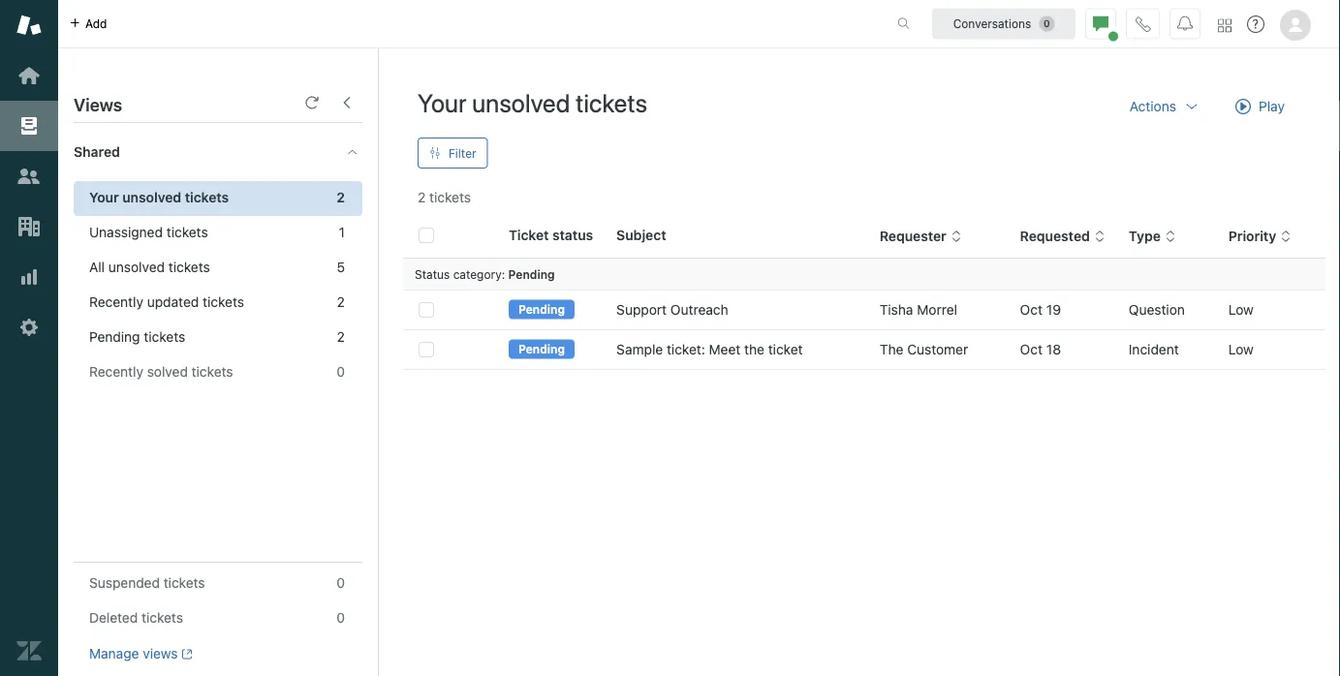Task type: describe. For each thing, give the bounding box(es) containing it.
2 for pending tickets
[[337, 329, 345, 345]]

2 for your unsolved tickets
[[337, 189, 345, 205]]

actions button
[[1114, 87, 1215, 126]]

reporting image
[[16, 265, 42, 290]]

status
[[415, 267, 450, 281]]

button displays agent's chat status as online. image
[[1093, 16, 1109, 31]]

low for question
[[1228, 302, 1254, 318]]

recently for recently solved tickets
[[89, 364, 143, 380]]

requested
[[1020, 228, 1090, 244]]

deleted
[[89, 610, 138, 626]]

deleted tickets
[[89, 610, 183, 626]]

0 for deleted tickets
[[337, 610, 345, 626]]

sample ticket: meet the ticket
[[616, 342, 803, 358]]

ticket
[[768, 342, 803, 358]]

requester
[[880, 228, 947, 244]]

add
[[85, 17, 107, 31]]

5
[[337, 259, 345, 275]]

support outreach link
[[616, 300, 728, 320]]

oct for oct 18
[[1020, 342, 1043, 358]]

manage views
[[89, 646, 178, 662]]

type
[[1129, 228, 1161, 244]]

shared heading
[[58, 123, 378, 181]]

ticket
[[509, 227, 549, 243]]

low for incident
[[1228, 342, 1254, 358]]

all
[[89, 259, 105, 275]]

zendesk support image
[[16, 13, 42, 38]]

ticket:
[[667, 342, 705, 358]]

recently solved tickets
[[89, 364, 233, 380]]

0 for recently solved tickets
[[337, 364, 345, 380]]

views
[[74, 94, 122, 115]]

filter
[[449, 146, 476, 160]]

admin image
[[16, 315, 42, 340]]

solved
[[147, 364, 188, 380]]

the
[[880, 342, 904, 358]]

pending tickets
[[89, 329, 185, 345]]

0 vertical spatial your
[[418, 88, 467, 117]]

suspended tickets
[[89, 575, 205, 591]]

support outreach
[[616, 302, 728, 318]]

tisha
[[880, 302, 913, 318]]

play button
[[1219, 87, 1301, 126]]

oct 19
[[1020, 302, 1061, 318]]

oct for oct 19
[[1020, 302, 1043, 318]]

1
[[339, 224, 345, 240]]

priority button
[[1228, 228, 1292, 245]]

status
[[552, 227, 593, 243]]

18
[[1046, 342, 1061, 358]]

2 for recently updated tickets
[[337, 294, 345, 310]]

views image
[[16, 113, 42, 139]]

unassigned
[[89, 224, 163, 240]]

meet
[[709, 342, 741, 358]]

zendesk products image
[[1218, 19, 1232, 32]]

sample ticket: meet the ticket link
[[616, 340, 803, 359]]

collapse views pane image
[[339, 95, 355, 110]]

actions
[[1130, 98, 1176, 114]]

manage views link
[[89, 645, 193, 663]]

organizations image
[[16, 214, 42, 239]]

get started image
[[16, 63, 42, 88]]

customers image
[[16, 164, 42, 189]]

incident
[[1129, 342, 1179, 358]]

question
[[1129, 302, 1185, 318]]

the
[[744, 342, 765, 358]]



Task type: locate. For each thing, give the bounding box(es) containing it.
row up the
[[403, 290, 1326, 330]]

row
[[403, 290, 1326, 330], [403, 330, 1326, 370]]

1 horizontal spatial your
[[418, 88, 467, 117]]

1 row from the top
[[403, 290, 1326, 330]]

low down the "priority"
[[1228, 302, 1254, 318]]

oct left 19
[[1020, 302, 1043, 318]]

1 vertical spatial your unsolved tickets
[[89, 189, 229, 205]]

recently for recently updated tickets
[[89, 294, 143, 310]]

recently down pending tickets
[[89, 364, 143, 380]]

2 tickets
[[418, 189, 471, 205]]

0
[[337, 364, 345, 380], [337, 575, 345, 591], [337, 610, 345, 626]]

requested button
[[1020, 228, 1105, 245]]

unsolved for 5
[[108, 259, 165, 275]]

row containing support outreach
[[403, 290, 1326, 330]]

customer
[[907, 342, 968, 358]]

tickets
[[576, 88, 647, 117], [185, 189, 229, 205], [429, 189, 471, 205], [166, 224, 208, 240], [168, 259, 210, 275], [203, 294, 244, 310], [144, 329, 185, 345], [192, 364, 233, 380], [164, 575, 205, 591], [141, 610, 183, 626]]

sample
[[616, 342, 663, 358]]

2 vertical spatial unsolved
[[108, 259, 165, 275]]

the customer
[[880, 342, 968, 358]]

category:
[[453, 267, 505, 281]]

2 0 from the top
[[337, 575, 345, 591]]

(opens in a new tab) image
[[178, 649, 193, 660]]

low right incident in the bottom of the page
[[1228, 342, 1254, 358]]

priority
[[1228, 228, 1276, 244]]

0 vertical spatial your unsolved tickets
[[418, 88, 647, 117]]

get help image
[[1247, 16, 1265, 33]]

your unsolved tickets up unassigned tickets
[[89, 189, 229, 205]]

pending
[[508, 267, 555, 281], [518, 303, 565, 316], [89, 329, 140, 345], [518, 342, 565, 356]]

1 low from the top
[[1228, 302, 1254, 318]]

recently
[[89, 294, 143, 310], [89, 364, 143, 380]]

shared button
[[58, 123, 326, 181]]

ticket status
[[509, 227, 593, 243]]

3 0 from the top
[[337, 610, 345, 626]]

0 for suspended tickets
[[337, 575, 345, 591]]

1 vertical spatial oct
[[1020, 342, 1043, 358]]

requester button
[[880, 228, 962, 245]]

row down tisha
[[403, 330, 1326, 370]]

1 oct from the top
[[1020, 302, 1043, 318]]

notifications image
[[1177, 16, 1193, 31]]

conversations
[[953, 17, 1031, 31]]

2 vertical spatial 0
[[337, 610, 345, 626]]

manage
[[89, 646, 139, 662]]

type button
[[1129, 228, 1176, 245]]

main element
[[0, 0, 58, 676]]

0 vertical spatial unsolved
[[472, 88, 570, 117]]

zendesk image
[[16, 639, 42, 664]]

subject
[[616, 227, 666, 243]]

1 vertical spatial unsolved
[[122, 189, 181, 205]]

unassigned tickets
[[89, 224, 208, 240]]

low
[[1228, 302, 1254, 318], [1228, 342, 1254, 358]]

2 row from the top
[[403, 330, 1326, 370]]

recently down all
[[89, 294, 143, 310]]

unsolved down unassigned
[[108, 259, 165, 275]]

outreach
[[670, 302, 728, 318]]

recently updated tickets
[[89, 294, 244, 310]]

your up filter button
[[418, 88, 467, 117]]

0 vertical spatial recently
[[89, 294, 143, 310]]

2
[[337, 189, 345, 205], [418, 189, 426, 205], [337, 294, 345, 310], [337, 329, 345, 345]]

1 vertical spatial your
[[89, 189, 119, 205]]

2 oct from the top
[[1020, 342, 1043, 358]]

1 vertical spatial low
[[1228, 342, 1254, 358]]

support
[[616, 302, 667, 318]]

refresh views pane image
[[304, 95, 320, 110]]

morrel
[[917, 302, 957, 318]]

1 vertical spatial 0
[[337, 575, 345, 591]]

1 recently from the top
[[89, 294, 143, 310]]

views
[[143, 646, 178, 662]]

filter button
[[418, 138, 488, 169]]

0 vertical spatial low
[[1228, 302, 1254, 318]]

1 vertical spatial recently
[[89, 364, 143, 380]]

all unsolved tickets
[[89, 259, 210, 275]]

1 0 from the top
[[337, 364, 345, 380]]

unsolved up unassigned tickets
[[122, 189, 181, 205]]

19
[[1046, 302, 1061, 318]]

your
[[418, 88, 467, 117], [89, 189, 119, 205]]

oct left 18 on the right of the page
[[1020, 342, 1043, 358]]

play
[[1259, 98, 1285, 114]]

0 vertical spatial 0
[[337, 364, 345, 380]]

tisha morrel
[[880, 302, 957, 318]]

your unsolved tickets up filter
[[418, 88, 647, 117]]

conversations button
[[932, 8, 1076, 39]]

your unsolved tickets
[[418, 88, 647, 117], [89, 189, 229, 205]]

updated
[[147, 294, 199, 310]]

0 horizontal spatial your unsolved tickets
[[89, 189, 229, 205]]

unsolved for 2
[[122, 189, 181, 205]]

0 vertical spatial oct
[[1020, 302, 1043, 318]]

oct
[[1020, 302, 1043, 318], [1020, 342, 1043, 358]]

2 low from the top
[[1228, 342, 1254, 358]]

shared
[[74, 144, 120, 160]]

oct 18
[[1020, 342, 1061, 358]]

row containing sample ticket: meet the ticket
[[403, 330, 1326, 370]]

1 horizontal spatial your unsolved tickets
[[418, 88, 647, 117]]

suspended
[[89, 575, 160, 591]]

2 recently from the top
[[89, 364, 143, 380]]

your up unassigned
[[89, 189, 119, 205]]

0 horizontal spatial your
[[89, 189, 119, 205]]

add button
[[58, 0, 119, 47]]

unsolved up filter
[[472, 88, 570, 117]]

status category: pending
[[415, 267, 555, 281]]

unsolved
[[472, 88, 570, 117], [122, 189, 181, 205], [108, 259, 165, 275]]



Task type: vqa. For each thing, say whether or not it's contained in the screenshot.
Priority Button
yes



